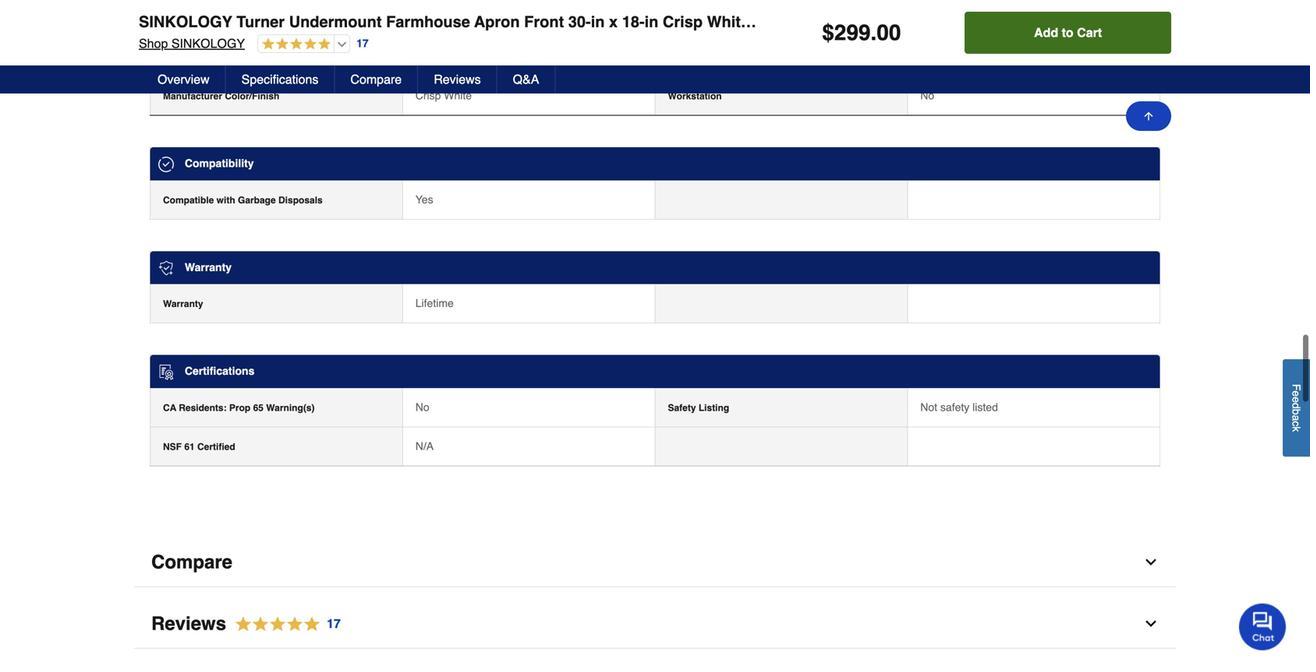 Task type: describe. For each thing, give the bounding box(es) containing it.
watersense labeled
[[668, 13, 759, 24]]

$
[[822, 20, 834, 45]]

exclusive
[[197, 52, 240, 63]]

299
[[834, 20, 871, 45]]

5 stars image containing 17
[[226, 614, 341, 635]]

kitchen
[[910, 13, 967, 31]]

lowe's exclusive
[[163, 52, 240, 63]]

watersense
[[668, 13, 721, 24]]

undermount
[[289, 13, 382, 31]]

no for watersense labeled
[[415, 11, 429, 24]]

1 vertical spatial warranty
[[163, 299, 203, 310]]

$ 299 . 00
[[822, 20, 901, 45]]

add
[[1034, 25, 1058, 40]]

garbage
[[238, 195, 276, 206]]

farmhouse
[[386, 13, 470, 31]]

safety
[[668, 403, 696, 414]]

bowl
[[868, 13, 905, 31]]

17 inside 5 stars image
[[327, 617, 341, 631]]

a
[[1290, 415, 1303, 421]]

not safety listed
[[920, 401, 998, 414]]

front
[[524, 13, 564, 31]]

sink
[[971, 13, 1004, 31]]

crisp white
[[415, 89, 472, 102]]

ca
[[163, 403, 176, 414]]

b
[[1290, 409, 1303, 415]]

2 in from the left
[[645, 13, 658, 31]]

0 vertical spatial 5 stars image
[[258, 37, 331, 52]]

chevron down image
[[1143, 616, 1159, 632]]

compare for q&a
[[350, 72, 402, 87]]

prop
[[229, 403, 251, 414]]

q&a
[[513, 72, 539, 87]]

0 horizontal spatial n/a
[[415, 440, 434, 453]]

18-
[[622, 13, 645, 31]]

with
[[217, 195, 235, 206]]

reviews for q&a
[[434, 72, 481, 87]]

d
[[1290, 403, 1303, 409]]

wood
[[668, 52, 694, 63]]

c
[[1290, 421, 1303, 427]]

safety
[[940, 401, 970, 414]]

1 in from the left
[[591, 13, 605, 31]]

chat invite button image
[[1239, 603, 1287, 651]]

single
[[817, 13, 864, 31]]

certifications
[[185, 365, 255, 378]]

labeled
[[724, 13, 759, 24]]

knockout holes included
[[163, 13, 275, 24]]

fireclay
[[754, 13, 813, 31]]

f
[[1290, 384, 1303, 391]]

shop
[[139, 36, 168, 51]]

1 horizontal spatial 17
[[356, 37, 369, 50]]

wood species
[[668, 52, 732, 63]]

x
[[609, 13, 618, 31]]

residents:
[[179, 403, 227, 414]]

specifications button
[[226, 66, 335, 94]]

included
[[237, 13, 275, 24]]

not
[[920, 401, 937, 414]]

1 vertical spatial sinkology
[[171, 36, 245, 51]]

knockout
[[163, 13, 206, 24]]

species
[[696, 52, 732, 63]]

f e e d b a c k button
[[1283, 360, 1310, 457]]

shop sinkology
[[139, 36, 245, 51]]

q&a button
[[497, 66, 556, 94]]

holes
[[209, 13, 234, 24]]

61
[[184, 442, 195, 453]]



Task type: locate. For each thing, give the bounding box(es) containing it.
white
[[707, 13, 749, 31], [444, 89, 472, 102]]

nsf 61 certified
[[163, 442, 235, 453]]

overview button
[[142, 66, 226, 94]]

0 vertical spatial n/a
[[920, 50, 939, 63]]

listed
[[973, 401, 998, 414]]

sinkology turner undermount farmhouse apron front 30-in x 18-in crisp white fireclay single bowl kitchen sink
[[139, 13, 1004, 31]]

2 e from the top
[[1290, 397, 1303, 403]]

manufacturer color/finish
[[163, 91, 279, 102]]

5 stars image
[[258, 37, 331, 52], [226, 614, 341, 635]]

warranty up certifications
[[163, 299, 203, 310]]

yes
[[415, 193, 433, 206]]

1 horizontal spatial reviews
[[434, 72, 481, 87]]

reviews for f e e d b a c k
[[151, 613, 226, 635]]

e up b
[[1290, 397, 1303, 403]]

apron
[[474, 13, 520, 31]]

sinkology
[[139, 13, 232, 31], [171, 36, 245, 51]]

1 horizontal spatial white
[[707, 13, 749, 31]]

f e e d b a c k
[[1290, 384, 1303, 432]]

0 vertical spatial sinkology
[[139, 13, 232, 31]]

lowe's
[[163, 52, 194, 63]]

0 vertical spatial warranty
[[185, 261, 232, 274]]

reviews button
[[418, 66, 497, 94]]

crisp
[[663, 13, 703, 31], [415, 89, 441, 102]]

in left x
[[591, 13, 605, 31]]

to
[[1062, 25, 1074, 40]]

ca residents: prop 65 warning(s)
[[163, 403, 315, 414]]

arrow up image
[[1142, 110, 1155, 122]]

n/a
[[920, 50, 939, 63], [415, 440, 434, 453]]

0 vertical spatial crisp
[[663, 13, 703, 31]]

specifications
[[242, 72, 318, 87]]

no for safety listing
[[415, 401, 429, 414]]

1 horizontal spatial in
[[645, 13, 658, 31]]

1 horizontal spatial compare
[[350, 72, 402, 87]]

1 e from the top
[[1290, 391, 1303, 397]]

compare button
[[335, 66, 418, 94], [134, 538, 1176, 588]]

0 horizontal spatial reviews
[[151, 613, 226, 635]]

certified
[[197, 442, 235, 453]]

00
[[877, 20, 901, 45]]

17
[[356, 37, 369, 50], [327, 617, 341, 631]]

0 vertical spatial 17
[[356, 37, 369, 50]]

overview
[[158, 72, 210, 87]]

disposals
[[278, 195, 323, 206]]

in right x
[[645, 13, 658, 31]]

0 vertical spatial reviews
[[434, 72, 481, 87]]

warning(s)
[[266, 403, 315, 414]]

color/finish
[[225, 91, 279, 102]]

reviews inside button
[[434, 72, 481, 87]]

k
[[1290, 427, 1303, 432]]

no
[[415, 11, 429, 24], [415, 50, 429, 63], [920, 89, 934, 102], [415, 401, 429, 414]]

lifetime
[[415, 297, 454, 310]]

0 vertical spatial compare
[[350, 72, 402, 87]]

add to cart
[[1034, 25, 1102, 40]]

no for wood species
[[415, 50, 429, 63]]

crisp down farmhouse
[[415, 89, 441, 102]]

65
[[253, 403, 264, 414]]

chevron down image
[[1143, 555, 1159, 570]]

compare
[[350, 72, 402, 87], [151, 552, 232, 573]]

e
[[1290, 391, 1303, 397], [1290, 397, 1303, 403]]

sinkology up shop sinkology
[[139, 13, 232, 31]]

in
[[591, 13, 605, 31], [645, 13, 658, 31]]

1 vertical spatial compare
[[151, 552, 232, 573]]

1 vertical spatial crisp
[[415, 89, 441, 102]]

30-
[[568, 13, 591, 31]]

1 vertical spatial compare button
[[134, 538, 1176, 588]]

0 horizontal spatial 17
[[327, 617, 341, 631]]

white up the species
[[707, 13, 749, 31]]

1 vertical spatial 17
[[327, 617, 341, 631]]

reviews
[[434, 72, 481, 87], [151, 613, 226, 635]]

sinkology up lowe's exclusive
[[171, 36, 245, 51]]

e up d
[[1290, 391, 1303, 397]]

0 horizontal spatial in
[[591, 13, 605, 31]]

1 vertical spatial n/a
[[415, 440, 434, 453]]

0 vertical spatial white
[[707, 13, 749, 31]]

compatible with garbage disposals
[[163, 195, 323, 206]]

listing
[[699, 403, 729, 414]]

1 vertical spatial reviews
[[151, 613, 226, 635]]

warranty down with
[[185, 261, 232, 274]]

1 horizontal spatial n/a
[[920, 50, 939, 63]]

nsf
[[163, 442, 182, 453]]

workstation
[[668, 91, 722, 102]]

cart
[[1077, 25, 1102, 40]]

compatibility
[[185, 157, 254, 170]]

0 vertical spatial compare button
[[335, 66, 418, 94]]

warranty
[[185, 261, 232, 274], [163, 299, 203, 310]]

turner
[[236, 13, 285, 31]]

1 vertical spatial 5 stars image
[[226, 614, 341, 635]]

compare button for q&a
[[335, 66, 418, 94]]

add to cart button
[[965, 12, 1171, 54]]

0 horizontal spatial crisp
[[415, 89, 441, 102]]

compare for f e e d b a c k
[[151, 552, 232, 573]]

0 horizontal spatial white
[[444, 89, 472, 102]]

safety listing
[[668, 403, 729, 414]]

white left q&a button
[[444, 89, 472, 102]]

1 vertical spatial white
[[444, 89, 472, 102]]

0 horizontal spatial compare
[[151, 552, 232, 573]]

manufacturer
[[163, 91, 222, 102]]

compare button for f e e d b a c k
[[134, 538, 1176, 588]]

compatible
[[163, 195, 214, 206]]

.
[[871, 20, 877, 45]]

crisp up the wood
[[663, 13, 703, 31]]

1 horizontal spatial crisp
[[663, 13, 703, 31]]



Task type: vqa. For each thing, say whether or not it's contained in the screenshot.
YANSUN 100-Watt EQ A19 Amber Medium Base (E-26) LED Light Bulb (2-Pack)
no



